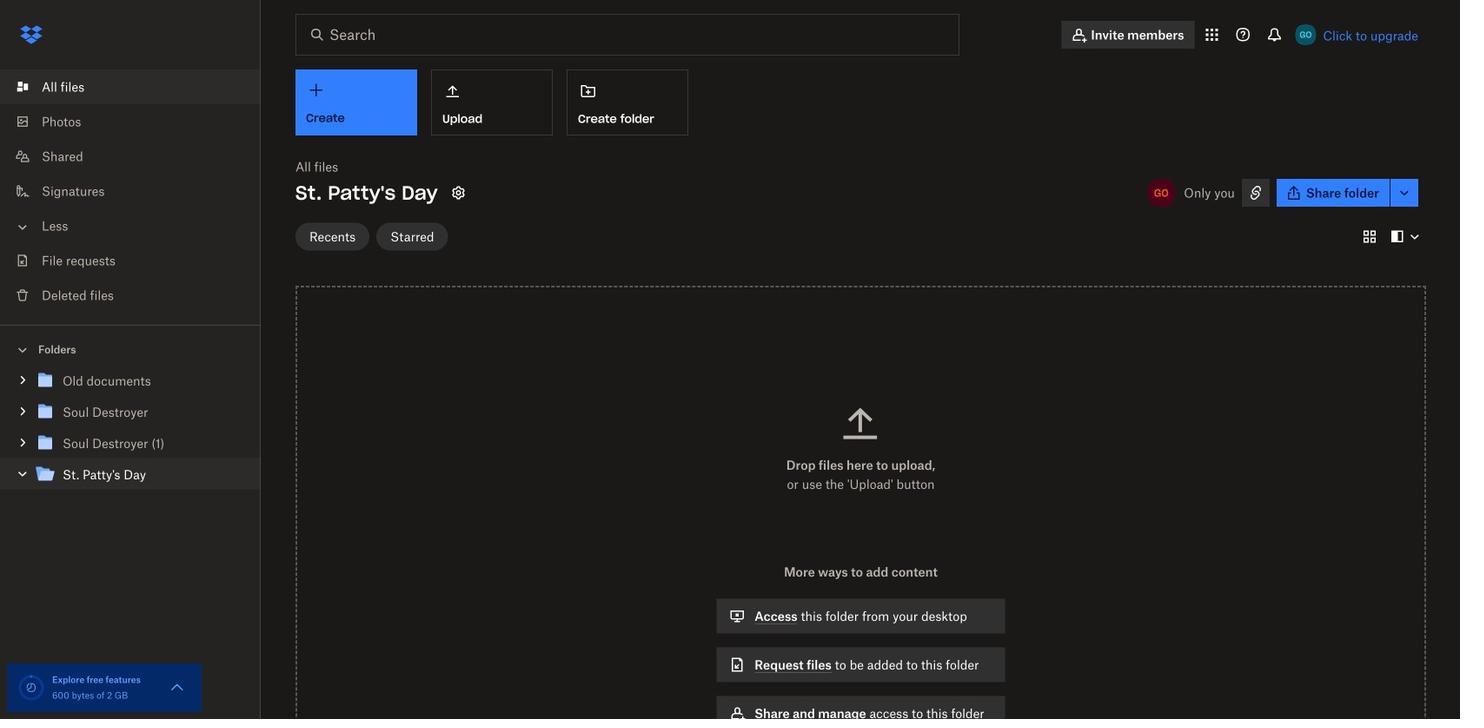 Task type: vqa. For each thing, say whether or not it's contained in the screenshot.
Expand share menu 'image'
yes



Task type: describe. For each thing, give the bounding box(es) containing it.
dropbox image
[[14, 17, 49, 52]]

expand share menu image
[[1391, 179, 1419, 207]]

folder settings image
[[448, 183, 469, 203]]

Search in folder "Dropbox" text field
[[330, 24, 923, 45]]

quota usage image
[[17, 675, 45, 702]]

quota usage progress bar
[[17, 675, 45, 702]]



Task type: locate. For each thing, give the bounding box(es) containing it.
list item
[[0, 70, 261, 104]]

less image
[[14, 219, 31, 236]]

group
[[0, 362, 261, 504]]

list
[[0, 59, 261, 325]]



